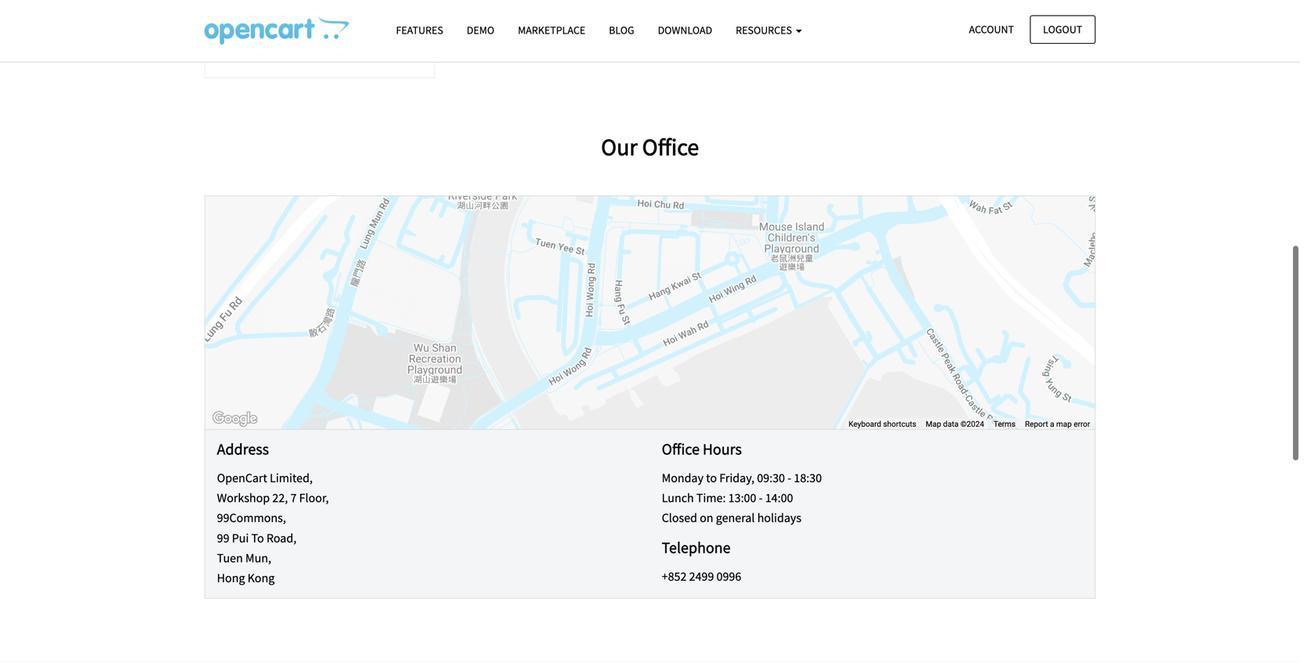 Task type: vqa. For each thing, say whether or not it's contained in the screenshot.
Choose a theme
no



Task type: describe. For each thing, give the bounding box(es) containing it.
general
[[716, 511, 755, 526]]

map
[[1057, 420, 1072, 429]]

opencart - advertising image
[[205, 16, 349, 45]]

keyboard shortcuts
[[849, 420, 917, 429]]

mun,
[[246, 551, 271, 566]]

error
[[1074, 420, 1091, 429]]

keyboard
[[849, 420, 882, 429]]

terms link
[[994, 420, 1016, 429]]

to
[[251, 531, 264, 546]]

+852 2499 0996
[[662, 569, 742, 585]]

demo link
[[455, 16, 506, 44]]

22,
[[272, 491, 288, 506]]

report
[[1026, 420, 1049, 429]]

hong
[[217, 571, 245, 586]]

account
[[970, 22, 1015, 36]]

our office
[[601, 132, 699, 162]]

1 vertical spatial office
[[662, 440, 700, 459]]

18:30
[[794, 471, 822, 486]]

0 horizontal spatial -
[[759, 491, 763, 506]]

©2024
[[961, 420, 985, 429]]

time:
[[697, 491, 726, 506]]

our
[[601, 132, 638, 162]]

7
[[291, 491, 297, 506]]

0996
[[717, 569, 742, 585]]

kong
[[248, 571, 275, 586]]

resources
[[736, 23, 795, 37]]

14:00
[[766, 491, 794, 506]]

road,
[[267, 531, 297, 546]]

terms
[[994, 420, 1016, 429]]

keyboard shortcuts button
[[849, 419, 917, 430]]

tuen
[[217, 551, 243, 566]]

blog link
[[597, 16, 646, 44]]

office hours
[[662, 440, 742, 459]]

shortcuts
[[884, 420, 917, 429]]

opencart
[[217, 471, 267, 486]]



Task type: locate. For each thing, give the bounding box(es) containing it.
google image
[[209, 409, 261, 429]]

- left 14:00
[[759, 491, 763, 506]]

- left the 18:30
[[788, 471, 792, 486]]

office up monday
[[662, 440, 700, 459]]

download
[[658, 23, 713, 37]]

1 vertical spatial -
[[759, 491, 763, 506]]

0 vertical spatial office
[[643, 132, 699, 162]]

monday to friday, 09:30 - 18:30 lunch time: 13:00 - 14:00 closed on general holidays
[[662, 471, 822, 526]]

lunch
[[662, 491, 694, 506]]

marketplace link
[[506, 16, 597, 44]]

pui
[[232, 531, 249, 546]]

report a map error
[[1026, 420, 1091, 429]]

13:00
[[729, 491, 757, 506]]

on
[[700, 511, 714, 526]]

hours
[[703, 440, 742, 459]]

features
[[396, 23, 443, 37]]

floor,
[[299, 491, 329, 506]]

report a map error link
[[1026, 420, 1091, 429]]

office right our
[[643, 132, 699, 162]]

opencart limited, workshop 22, 7 floor, 99commons, 99 pui to road, tuen mun, hong kong
[[217, 471, 329, 586]]

marketplace
[[518, 23, 586, 37]]

a
[[1051, 420, 1055, 429]]

friday,
[[720, 471, 755, 486]]

99
[[217, 531, 229, 546]]

map region
[[205, 196, 1095, 429]]

logout
[[1044, 22, 1083, 36]]

telephone
[[662, 538, 731, 558]]

1 horizontal spatial -
[[788, 471, 792, 486]]

office
[[643, 132, 699, 162], [662, 440, 700, 459]]

limited,
[[270, 471, 313, 486]]

address
[[217, 440, 269, 459]]

logout link
[[1030, 15, 1096, 44]]

data
[[944, 420, 959, 429]]

2499
[[689, 569, 714, 585]]

download link
[[646, 16, 724, 44]]

workshop
[[217, 491, 270, 506]]

map data ©2024
[[926, 420, 985, 429]]

99commons,
[[217, 511, 286, 526]]

09:30
[[757, 471, 785, 486]]

holidays
[[758, 511, 802, 526]]

blog
[[609, 23, 635, 37]]

0 vertical spatial -
[[788, 471, 792, 486]]

-
[[788, 471, 792, 486], [759, 491, 763, 506]]

account link
[[956, 15, 1028, 44]]

resources link
[[724, 16, 814, 44]]

map
[[926, 420, 942, 429]]

to
[[706, 471, 717, 486]]

closed
[[662, 511, 698, 526]]

+852
[[662, 569, 687, 585]]

demo
[[467, 23, 495, 37]]

monday
[[662, 471, 704, 486]]

features link
[[384, 16, 455, 44]]



